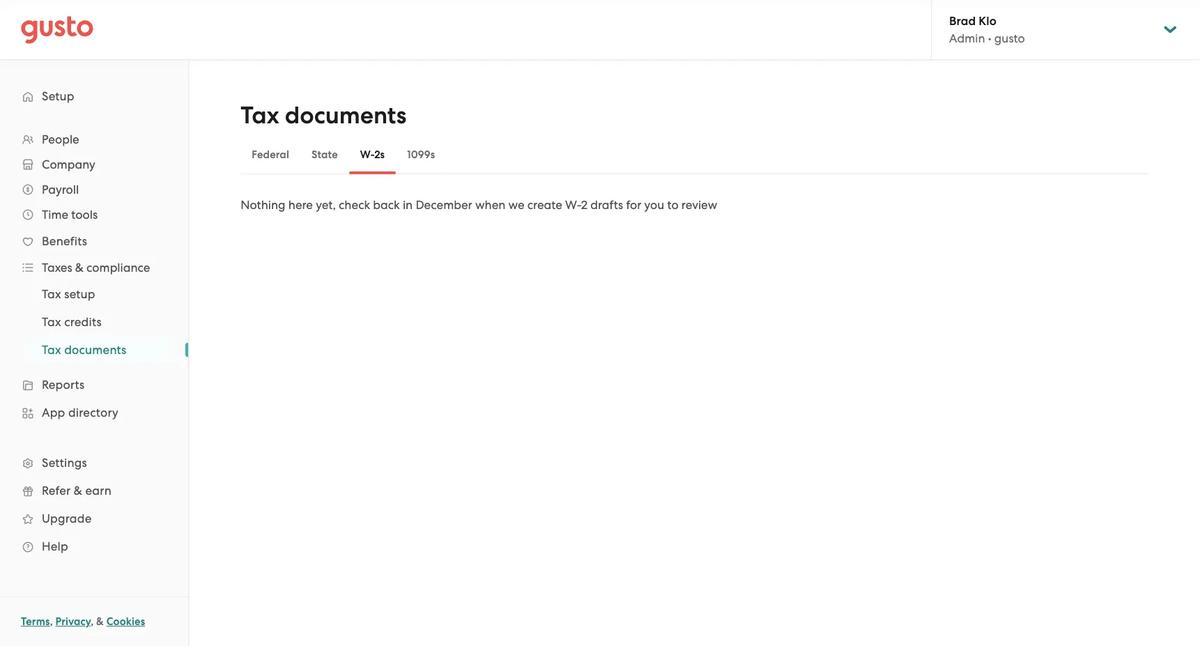 Task type: locate. For each thing, give the bounding box(es) containing it.
tax down tax credits
[[42, 343, 61, 357]]

1 vertical spatial tax documents
[[42, 343, 127, 357]]

app directory link
[[14, 400, 174, 425]]

tax up federal
[[241, 101, 279, 130]]

1099s button
[[396, 138, 446, 171]]

yet,
[[316, 198, 336, 212]]

& right taxes
[[75, 261, 84, 275]]

create
[[528, 198, 562, 212]]

w-
[[360, 148, 374, 161], [565, 198, 581, 212]]

tax down taxes
[[42, 287, 61, 301]]

2 list from the top
[[0, 280, 188, 364]]

1 horizontal spatial tax documents
[[241, 101, 407, 130]]

setup
[[64, 287, 95, 301]]

1 horizontal spatial ,
[[91, 615, 94, 628]]

0 horizontal spatial ,
[[50, 615, 53, 628]]

gusto navigation element
[[0, 60, 188, 583]]

,
[[50, 615, 53, 628], [91, 615, 94, 628]]

documents
[[285, 101, 407, 130], [64, 343, 127, 357]]

time
[[42, 208, 68, 222]]

klo
[[979, 14, 997, 29]]

federal button
[[241, 138, 300, 171]]

documents inside 'link'
[[64, 343, 127, 357]]

tax setup
[[42, 287, 95, 301]]

reports link
[[14, 372, 174, 397]]

list
[[0, 127, 188, 560], [0, 280, 188, 364]]

1 vertical spatial w-
[[565, 198, 581, 212]]

refer
[[42, 484, 71, 498]]

tax for tax setup link
[[42, 287, 61, 301]]

0 horizontal spatial tax documents
[[42, 343, 127, 357]]

brad
[[949, 14, 976, 29]]

privacy link
[[55, 615, 91, 628]]

, left privacy
[[50, 615, 53, 628]]

compliance
[[87, 261, 150, 275]]

0 vertical spatial w-
[[360, 148, 374, 161]]

cookies button
[[106, 613, 145, 630]]

0 horizontal spatial w-
[[360, 148, 374, 161]]

in
[[403, 198, 413, 212]]

for
[[626, 198, 641, 212]]

benefits
[[42, 234, 87, 248]]

tax documents down credits
[[42, 343, 127, 357]]

credits
[[64, 315, 102, 329]]

& left earn
[[74, 484, 82, 498]]

2 vertical spatial &
[[96, 615, 104, 628]]

w- right state
[[360, 148, 374, 161]]

tax documents
[[241, 101, 407, 130], [42, 343, 127, 357]]

0 vertical spatial &
[[75, 261, 84, 275]]

& left the 'cookies'
[[96, 615, 104, 628]]

upgrade link
[[14, 506, 174, 531]]

& inside dropdown button
[[75, 261, 84, 275]]

& for earn
[[74, 484, 82, 498]]

0 horizontal spatial documents
[[64, 343, 127, 357]]

documents down tax credits link
[[64, 343, 127, 357]]

refer & earn link
[[14, 478, 174, 503]]

& for compliance
[[75, 261, 84, 275]]

tax left credits
[[42, 315, 61, 329]]

settings link
[[14, 450, 174, 475]]

tax documents inside 'link'
[[42, 343, 127, 357]]

federal
[[252, 148, 289, 161]]

, left the 'cookies'
[[91, 615, 94, 628]]

1 , from the left
[[50, 615, 53, 628]]

time tools button
[[14, 202, 174, 227]]

1 list from the top
[[0, 127, 188, 560]]

admin
[[949, 31, 985, 45]]

help link
[[14, 534, 174, 559]]

w-2s
[[360, 148, 385, 161]]

tax for tax documents 'link'
[[42, 343, 61, 357]]

w- right 'create'
[[565, 198, 581, 212]]

december
[[416, 198, 472, 212]]

tax inside 'link'
[[42, 343, 61, 357]]

terms
[[21, 615, 50, 628]]

app
[[42, 406, 65, 420]]

2s
[[374, 148, 385, 161]]

0 vertical spatial documents
[[285, 101, 407, 130]]

company button
[[14, 152, 174, 177]]

documents up state
[[285, 101, 407, 130]]

&
[[75, 261, 84, 275], [74, 484, 82, 498], [96, 615, 104, 628]]

tools
[[71, 208, 98, 222]]

1 vertical spatial documents
[[64, 343, 127, 357]]

nothing
[[241, 198, 286, 212]]

1 horizontal spatial w-
[[565, 198, 581, 212]]

tax documents up state
[[241, 101, 407, 130]]

1 vertical spatial &
[[74, 484, 82, 498]]

state button
[[300, 138, 349, 171]]

tax
[[241, 101, 279, 130], [42, 287, 61, 301], [42, 315, 61, 329], [42, 343, 61, 357]]

people
[[42, 132, 79, 146]]

settings
[[42, 456, 87, 470]]



Task type: describe. For each thing, give the bounding box(es) containing it.
1099s
[[407, 148, 435, 161]]

refer & earn
[[42, 484, 111, 498]]

tax documents link
[[25, 337, 174, 362]]

terms , privacy , & cookies
[[21, 615, 145, 628]]

1 horizontal spatial documents
[[285, 101, 407, 130]]

list containing people
[[0, 127, 188, 560]]

taxes & compliance
[[42, 261, 150, 275]]

w- inside w-2s button
[[360, 148, 374, 161]]

payroll
[[42, 183, 79, 197]]

we
[[509, 198, 525, 212]]

app directory
[[42, 406, 119, 420]]

w-2s button
[[349, 138, 396, 171]]

company
[[42, 158, 95, 171]]

reports
[[42, 378, 85, 392]]

home image
[[21, 16, 93, 44]]

list containing tax setup
[[0, 280, 188, 364]]

check
[[339, 198, 370, 212]]

0 vertical spatial tax documents
[[241, 101, 407, 130]]

taxes & compliance button
[[14, 255, 174, 280]]

tax credits
[[42, 315, 102, 329]]

here
[[288, 198, 313, 212]]

gusto
[[995, 31, 1025, 45]]

cookies
[[106, 615, 145, 628]]

tax credits link
[[25, 309, 174, 335]]

setup
[[42, 89, 74, 103]]

2 , from the left
[[91, 615, 94, 628]]

time tools
[[42, 208, 98, 222]]

tax for tax credits link
[[42, 315, 61, 329]]

back
[[373, 198, 400, 212]]

review
[[682, 198, 717, 212]]

•
[[988, 31, 992, 45]]

you
[[644, 198, 664, 212]]

payroll button
[[14, 177, 174, 202]]

tax setup link
[[25, 282, 174, 307]]

setup link
[[14, 84, 174, 109]]

people button
[[14, 127, 174, 152]]

earn
[[85, 484, 111, 498]]

to
[[667, 198, 679, 212]]

state
[[312, 148, 338, 161]]

2
[[581, 198, 588, 212]]

privacy
[[55, 615, 91, 628]]

benefits link
[[14, 229, 174, 254]]

upgrade
[[42, 512, 92, 526]]

taxes
[[42, 261, 72, 275]]

when
[[475, 198, 506, 212]]

help
[[42, 540, 68, 553]]

tax forms tab list
[[241, 135, 1149, 174]]

brad klo admin • gusto
[[949, 14, 1025, 45]]

nothing here yet, check back in december when we create w-2 drafts for you to review
[[241, 198, 717, 212]]

terms link
[[21, 615, 50, 628]]

drafts
[[591, 198, 623, 212]]

directory
[[68, 406, 119, 420]]



Task type: vqa. For each thing, say whether or not it's contained in the screenshot.
the left 30
no



